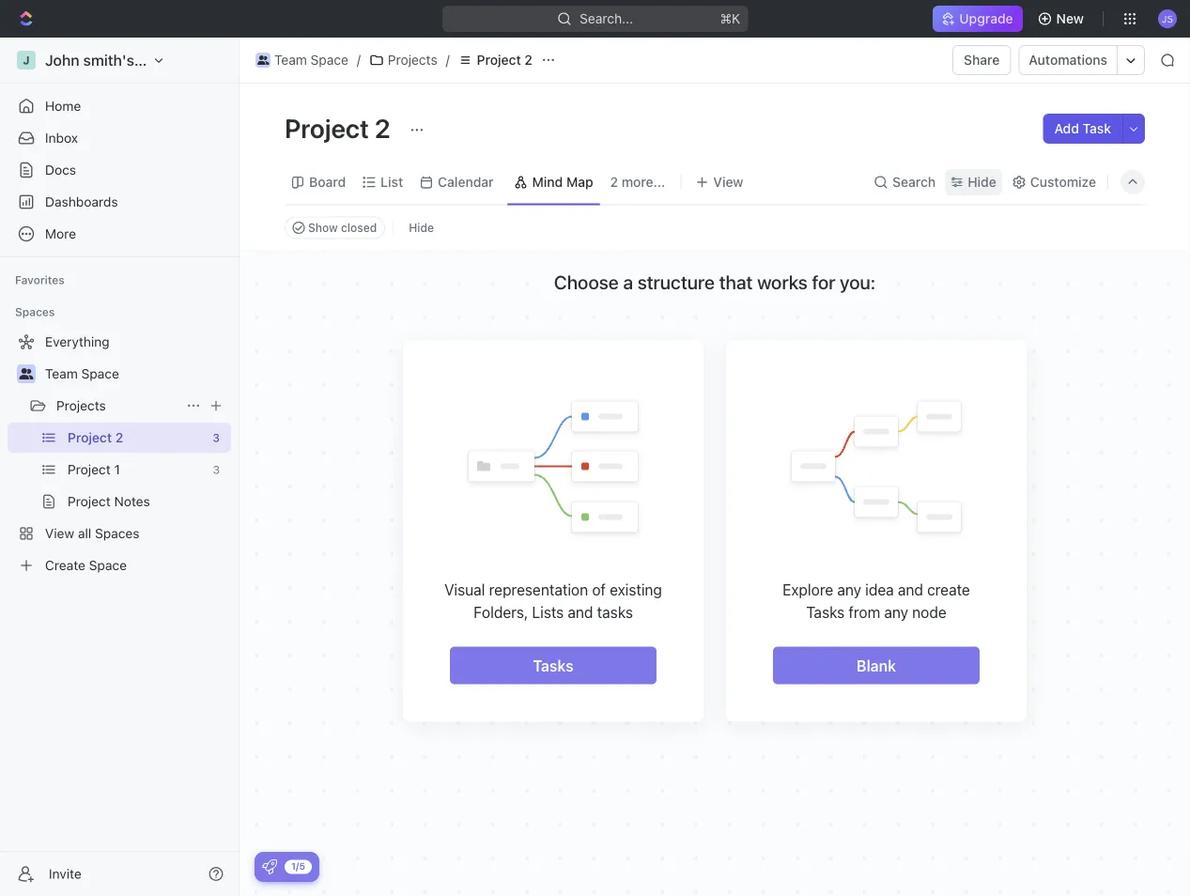 Task type: vqa. For each thing, say whether or not it's contained in the screenshot.
clicking
no



Task type: describe. For each thing, give the bounding box(es) containing it.
notes
[[114, 494, 150, 509]]

0 vertical spatial project 2
[[477, 52, 533, 68]]

home link
[[8, 91, 231, 121]]

tasks button
[[450, 647, 657, 684]]

search
[[893, 174, 936, 190]]

2 / from the left
[[446, 52, 450, 68]]

hide button
[[945, 169, 1002, 195]]

1 vertical spatial project 2 link
[[68, 423, 205, 453]]

share
[[964, 52, 1000, 68]]

a
[[623, 271, 633, 293]]

more...
[[622, 174, 666, 190]]

lists
[[532, 603, 564, 621]]

show closed button
[[285, 217, 385, 239]]

map
[[567, 174, 593, 190]]

view button
[[689, 169, 750, 195]]

more
[[45, 226, 76, 241]]

node
[[912, 603, 947, 621]]

hide inside button
[[409, 221, 434, 234]]

john smith's workspace
[[45, 51, 216, 69]]

view for view
[[714, 174, 744, 190]]

share button
[[953, 45, 1011, 75]]

new
[[1057, 11, 1084, 26]]

tree inside sidebar navigation
[[8, 327, 231, 581]]

that
[[719, 271, 753, 293]]

project notes link
[[68, 487, 227, 517]]

calendar
[[438, 174, 494, 190]]

1 horizontal spatial team
[[274, 52, 307, 68]]

workspace
[[138, 51, 216, 69]]

0 vertical spatial any
[[838, 580, 862, 598]]

1 horizontal spatial any
[[884, 603, 909, 621]]

inbox link
[[8, 123, 231, 153]]

1 / from the left
[[357, 52, 361, 68]]

1 vertical spatial projects link
[[56, 391, 179, 421]]

0 horizontal spatial spaces
[[15, 305, 55, 319]]

automations
[[1029, 52, 1108, 68]]

invite
[[49, 866, 82, 882]]

closed
[[341, 221, 377, 234]]

add
[[1055, 121, 1080, 136]]

automations button
[[1020, 46, 1117, 74]]

1
[[114, 462, 120, 477]]

explore any idea and create tasks from any node
[[783, 580, 970, 621]]

search button
[[868, 169, 942, 195]]

sidebar navigation
[[0, 38, 243, 896]]

js
[[1162, 13, 1174, 24]]

search...
[[580, 11, 633, 26]]

project 1
[[68, 462, 120, 477]]

choose a structure that works for you:
[[554, 271, 876, 293]]

2 inside 'dropdown button'
[[610, 174, 618, 190]]

team space inside tree
[[45, 366, 119, 381]]

and inside explore any idea and create tasks from any node
[[898, 580, 924, 598]]

docs
[[45, 162, 76, 178]]

mind map link
[[529, 169, 593, 195]]

upgrade link
[[933, 6, 1023, 32]]

dashboards
[[45, 194, 118, 210]]

board link
[[305, 169, 346, 195]]

project 1 link
[[68, 455, 205, 485]]

1/5
[[291, 861, 305, 872]]

mind maps tasks image
[[462, 397, 645, 540]]

1 horizontal spatial team space
[[274, 52, 348, 68]]

1 horizontal spatial user group image
[[257, 55, 269, 65]]

create
[[927, 580, 970, 598]]

everything
[[45, 334, 110, 350]]

calendar link
[[434, 169, 494, 195]]

onboarding checklist button image
[[262, 860, 277, 875]]

create space
[[45, 558, 127, 573]]

you:
[[840, 271, 876, 293]]

more button
[[8, 219, 231, 249]]

inbox
[[45, 130, 78, 146]]

representation
[[489, 580, 588, 598]]

tasks inside explore any idea and create tasks from any node
[[806, 603, 845, 621]]

onboarding checklist button element
[[262, 860, 277, 875]]

mind
[[532, 174, 563, 190]]

1 horizontal spatial project 2 link
[[453, 49, 537, 71]]

docs link
[[8, 155, 231, 185]]

tasks
[[597, 603, 633, 621]]

2 more...
[[610, 174, 666, 190]]

1 vertical spatial space
[[81, 366, 119, 381]]

tasks inside button
[[533, 657, 574, 675]]

1 horizontal spatial spaces
[[95, 526, 140, 541]]



Task type: locate. For each thing, give the bounding box(es) containing it.
0 vertical spatial team
[[274, 52, 307, 68]]

of
[[592, 580, 606, 598]]

0 vertical spatial view
[[714, 174, 744, 190]]

list
[[381, 174, 403, 190]]

structure
[[638, 271, 715, 293]]

0 horizontal spatial tasks
[[533, 657, 574, 675]]

add task
[[1055, 121, 1112, 136]]

1 vertical spatial team space link
[[45, 359, 227, 389]]

project
[[477, 52, 521, 68], [285, 112, 369, 143], [68, 430, 112, 445], [68, 462, 111, 477], [68, 494, 111, 509]]

team
[[274, 52, 307, 68], [45, 366, 78, 381]]

blank button
[[773, 647, 980, 684]]

0 horizontal spatial project 2 link
[[68, 423, 205, 453]]

mind map
[[532, 174, 593, 190]]

/
[[357, 52, 361, 68], [446, 52, 450, 68]]

3 for 2
[[213, 431, 220, 444]]

0 vertical spatial spaces
[[15, 305, 55, 319]]

0 vertical spatial user group image
[[257, 55, 269, 65]]

1 horizontal spatial and
[[898, 580, 924, 598]]

works
[[757, 271, 808, 293]]

home
[[45, 98, 81, 114]]

smith's
[[83, 51, 134, 69]]

view for view all spaces
[[45, 526, 74, 541]]

2 vertical spatial space
[[89, 558, 127, 573]]

spaces up create space link
[[95, 526, 140, 541]]

0 horizontal spatial projects
[[56, 398, 106, 413]]

1 horizontal spatial projects
[[388, 52, 438, 68]]

view right more...
[[714, 174, 744, 190]]

spaces down favorites button
[[15, 305, 55, 319]]

john
[[45, 51, 79, 69]]

team inside tree
[[45, 366, 78, 381]]

1 horizontal spatial /
[[446, 52, 450, 68]]

0 vertical spatial and
[[898, 580, 924, 598]]

hide right closed
[[409, 221, 434, 234]]

1 horizontal spatial view
[[714, 174, 744, 190]]

0 horizontal spatial team space
[[45, 366, 119, 381]]

task
[[1083, 121, 1112, 136]]

1 vertical spatial 3
[[213, 463, 220, 476]]

1 vertical spatial any
[[884, 603, 909, 621]]

1 vertical spatial hide
[[409, 221, 434, 234]]

view button
[[689, 160, 750, 204]]

0 vertical spatial projects link
[[364, 49, 442, 71]]

spaces
[[15, 305, 55, 319], [95, 526, 140, 541]]

1 horizontal spatial hide
[[968, 174, 997, 190]]

0 vertical spatial projects
[[388, 52, 438, 68]]

upgrade
[[960, 11, 1013, 26]]

0 horizontal spatial and
[[568, 603, 593, 621]]

customize
[[1031, 174, 1096, 190]]

2 vertical spatial project 2
[[68, 430, 123, 445]]

1 vertical spatial spaces
[[95, 526, 140, 541]]

tree
[[8, 327, 231, 581]]

hide button
[[401, 217, 442, 239]]

2 inside sidebar navigation
[[115, 430, 123, 445]]

0 vertical spatial tasks
[[806, 603, 845, 621]]

list link
[[377, 169, 403, 195]]

view left all
[[45, 526, 74, 541]]

3
[[213, 431, 220, 444], [213, 463, 220, 476]]

0 horizontal spatial view
[[45, 526, 74, 541]]

team space link
[[251, 49, 353, 71], [45, 359, 227, 389]]

team space
[[274, 52, 348, 68], [45, 366, 119, 381]]

customize button
[[1006, 169, 1102, 195]]

2 more... button
[[604, 169, 672, 195]]

create
[[45, 558, 85, 573]]

hide
[[968, 174, 997, 190], [409, 221, 434, 234]]

1 horizontal spatial tasks
[[806, 603, 845, 621]]

2 3 from the top
[[213, 463, 220, 476]]

js button
[[1153, 4, 1183, 34]]

user group image inside tree
[[19, 368, 33, 380]]

new button
[[1030, 4, 1096, 34]]

3 for 1
[[213, 463, 220, 476]]

0 vertical spatial 3
[[213, 431, 220, 444]]

hide right search
[[968, 174, 997, 190]]

0 horizontal spatial projects link
[[56, 391, 179, 421]]

for
[[812, 271, 836, 293]]

show
[[308, 221, 338, 234]]

1 3 from the top
[[213, 431, 220, 444]]

explore
[[783, 580, 834, 598]]

1 vertical spatial tasks
[[533, 657, 574, 675]]

from
[[849, 603, 881, 621]]

0 horizontal spatial user group image
[[19, 368, 33, 380]]

blank
[[857, 657, 896, 675]]

hide inside dropdown button
[[968, 174, 997, 190]]

0 horizontal spatial /
[[357, 52, 361, 68]]

1 horizontal spatial projects link
[[364, 49, 442, 71]]

tasks
[[806, 603, 845, 621], [533, 657, 574, 675]]

projects link
[[364, 49, 442, 71], [56, 391, 179, 421]]

⌘k
[[720, 11, 741, 26]]

1 horizontal spatial team space link
[[251, 49, 353, 71]]

tasks down explore at the bottom right
[[806, 603, 845, 621]]

0 horizontal spatial any
[[838, 580, 862, 598]]

1 vertical spatial and
[[568, 603, 593, 621]]

project notes
[[68, 494, 150, 509]]

tree containing everything
[[8, 327, 231, 581]]

view
[[714, 174, 744, 190], [45, 526, 74, 541]]

space
[[311, 52, 348, 68], [81, 366, 119, 381], [89, 558, 127, 573]]

0 vertical spatial project 2 link
[[453, 49, 537, 71]]

1 vertical spatial view
[[45, 526, 74, 541]]

1 vertical spatial user group image
[[19, 368, 33, 380]]

and inside visual representation of existing folders, lists and tasks
[[568, 603, 593, 621]]

project 2 link
[[453, 49, 537, 71], [68, 423, 205, 453]]

view all spaces link
[[8, 519, 227, 549]]

john smith's workspace, , element
[[17, 51, 36, 70]]

any
[[838, 580, 862, 598], [884, 603, 909, 621]]

any down idea
[[884, 603, 909, 621]]

everything link
[[8, 327, 227, 357]]

mind maps image
[[785, 397, 968, 540]]

and down of
[[568, 603, 593, 621]]

1 vertical spatial projects
[[56, 398, 106, 413]]

0 horizontal spatial hide
[[409, 221, 434, 234]]

project 2
[[477, 52, 533, 68], [285, 112, 396, 143], [68, 430, 123, 445]]

0 vertical spatial team space
[[274, 52, 348, 68]]

idea
[[865, 580, 894, 598]]

0 vertical spatial hide
[[968, 174, 997, 190]]

add task button
[[1043, 114, 1123, 144]]

and
[[898, 580, 924, 598], [568, 603, 593, 621]]

2 horizontal spatial project 2
[[477, 52, 533, 68]]

1 vertical spatial project 2
[[285, 112, 396, 143]]

all
[[78, 526, 91, 541]]

1 horizontal spatial project 2
[[285, 112, 396, 143]]

tasks down the lists
[[533, 657, 574, 675]]

view inside sidebar navigation
[[45, 526, 74, 541]]

0 horizontal spatial project 2
[[68, 430, 123, 445]]

favorites button
[[8, 269, 72, 291]]

user group image
[[257, 55, 269, 65], [19, 368, 33, 380]]

0 horizontal spatial team space link
[[45, 359, 227, 389]]

board
[[309, 174, 346, 190]]

choose
[[554, 271, 619, 293]]

j
[[23, 54, 30, 67]]

favorites
[[15, 273, 65, 287]]

view inside button
[[714, 174, 744, 190]]

projects inside tree
[[56, 398, 106, 413]]

0 horizontal spatial team
[[45, 366, 78, 381]]

folders,
[[474, 603, 528, 621]]

create space link
[[8, 551, 227, 581]]

1 vertical spatial team
[[45, 366, 78, 381]]

1 vertical spatial team space
[[45, 366, 119, 381]]

visual representation of existing folders, lists and tasks
[[444, 580, 662, 621]]

2
[[525, 52, 533, 68], [375, 112, 391, 143], [610, 174, 618, 190], [115, 430, 123, 445]]

and up node
[[898, 580, 924, 598]]

view all spaces
[[45, 526, 140, 541]]

any up from
[[838, 580, 862, 598]]

visual
[[444, 580, 485, 598]]

0 vertical spatial team space link
[[251, 49, 353, 71]]

project 2 inside sidebar navigation
[[68, 430, 123, 445]]

show closed
[[308, 221, 377, 234]]

dashboards link
[[8, 187, 231, 217]]

existing
[[610, 580, 662, 598]]

0 vertical spatial space
[[311, 52, 348, 68]]



